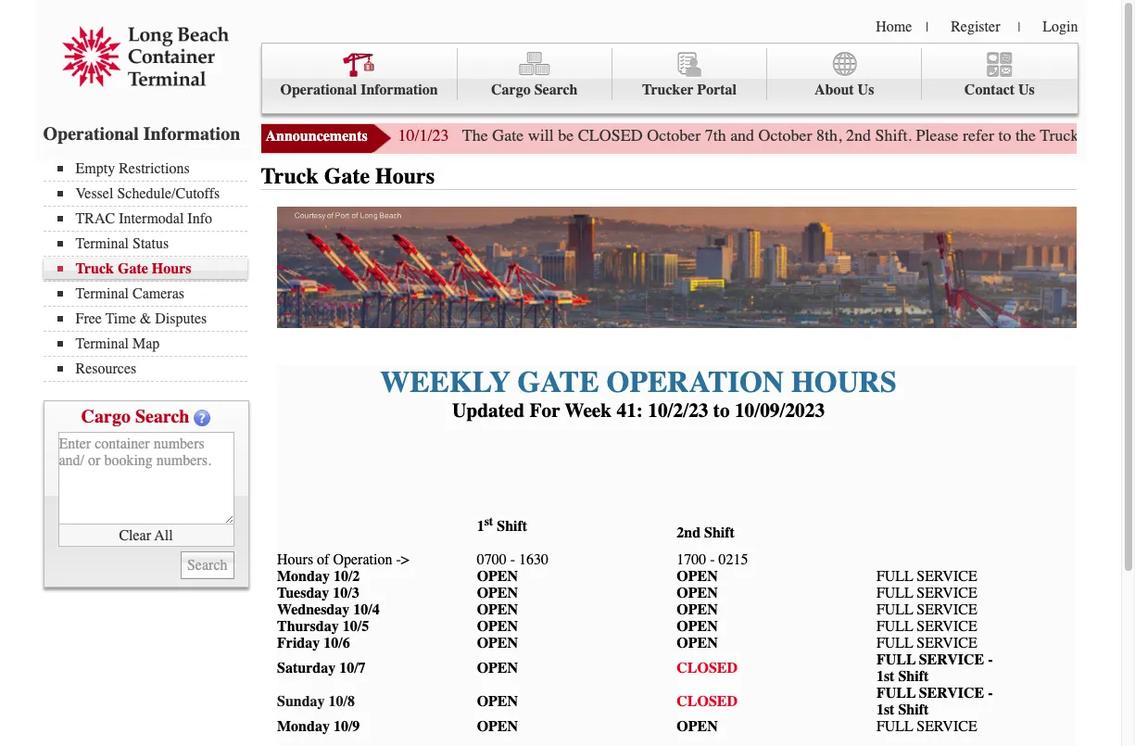 Task type: vqa. For each thing, say whether or not it's contained in the screenshot.
'SERVICE' associated with 10/5
yes



Task type: locate. For each thing, give the bounding box(es) containing it.
service for 10/2
[[917, 569, 978, 585]]

us right about
[[858, 82, 875, 98]]

menu bar containing empty restrictions
[[43, 159, 256, 382]]

0 vertical spatial cargo
[[492, 82, 531, 98]]

cargo
[[492, 82, 531, 98], [81, 406, 131, 428]]

1st for 10/7
[[877, 669, 895, 686]]

truck inside empty restrictions vessel schedule/cutoffs trac intermodal info terminal status truck gate hours terminal cameras free time & disputes terminal map resources
[[76, 261, 114, 277]]

0 vertical spatial monday
[[277, 569, 330, 585]]

truck down "trac"
[[76, 261, 114, 277]]

monday up the wednesday
[[277, 569, 330, 585]]

thursday 10/5
[[277, 619, 369, 636]]

1 vertical spatial monday
[[277, 719, 330, 736]]

0 vertical spatial operational
[[281, 82, 357, 98]]

1 horizontal spatial 2nd
[[847, 125, 872, 146]]

8th,
[[817, 125, 843, 146]]

hours
[[792, 365, 897, 400]]

1 vertical spatial 2nd
[[677, 525, 701, 542]]

0 vertical spatial menu bar
[[261, 43, 1079, 114]]

0 vertical spatial search
[[535, 82, 578, 98]]

us for contact us
[[1019, 82, 1036, 98]]

1 horizontal spatial cargo search
[[492, 82, 578, 98]]

0 horizontal spatial operational
[[43, 123, 139, 145]]

6 full from the top
[[877, 652, 916, 669]]

operation
[[333, 552, 393, 569]]

full service - 1st shift
[[877, 652, 994, 686], [877, 686, 994, 719]]

terminal
[[76, 236, 129, 252], [76, 286, 129, 302], [76, 336, 129, 352]]

wednesday
[[277, 602, 350, 619]]

1
[[477, 519, 485, 535]]

1 october from the left
[[647, 125, 701, 146]]

to left 'the'
[[999, 125, 1012, 146]]

2 full service from the top
[[877, 585, 978, 602]]

operational information link
[[262, 48, 458, 101]]

1 vertical spatial truck
[[261, 163, 319, 189]]

1 st shift​
[[477, 515, 528, 535]]

full
[[877, 569, 914, 585], [877, 585, 914, 602], [877, 602, 914, 619], [877, 619, 914, 636], [877, 636, 914, 652], [877, 652, 916, 669], [877, 686, 916, 702], [877, 719, 914, 736]]

operational information
[[281, 82, 438, 98], [43, 123, 240, 145]]

0 vertical spatial shift
[[705, 525, 735, 542]]

2 vertical spatial shift
[[899, 702, 930, 719]]

us
[[858, 82, 875, 98], [1019, 82, 1036, 98]]

the
[[463, 125, 488, 146]]

|
[[927, 19, 929, 35], [1019, 19, 1021, 35]]

clear all button
[[58, 525, 234, 547]]

0 horizontal spatial october
[[647, 125, 701, 146]]

operational information up empty restrictions link
[[43, 123, 240, 145]]

2 1st from the top
[[877, 702, 895, 719]]

trucker portal
[[643, 82, 737, 98]]

closed
[[578, 125, 643, 146], [677, 661, 738, 677], [677, 694, 738, 711]]

3 full service from the top
[[877, 602, 978, 619]]

0 horizontal spatial |
[[927, 19, 929, 35]]

operational up "empty" on the left of the page
[[43, 123, 139, 145]]

2 vertical spatial hours
[[277, 552, 314, 569]]

1 vertical spatial search
[[135, 406, 190, 428]]

| right home
[[927, 19, 929, 35]]

open
[[477, 569, 518, 585], [677, 569, 718, 585], [477, 585, 518, 602], [677, 585, 718, 602], [477, 602, 518, 619], [677, 602, 718, 619], [477, 619, 518, 636], [677, 619, 718, 636], [477, 636, 518, 652], [677, 636, 718, 652], [477, 661, 518, 677], [477, 694, 518, 711], [477, 719, 518, 736], [677, 719, 718, 736]]

2 vertical spatial truck
[[76, 261, 114, 277]]

0 horizontal spatial operational information
[[43, 123, 240, 145]]

to right 10/2/23 at the right
[[714, 400, 730, 422]]

about us
[[815, 82, 875, 98]]

1 full service - 1st shift from the top
[[877, 652, 994, 686]]

cargo search down "resources" link on the left of page
[[81, 406, 190, 428]]

search up be
[[535, 82, 578, 98]]

1 vertical spatial information
[[144, 123, 240, 145]]

hours of operation ->
[[277, 552, 410, 569]]

cargo search
[[492, 82, 578, 98], [81, 406, 190, 428]]

41:
[[617, 400, 644, 422]]

monday for monday 10/9
[[277, 719, 330, 736]]

october right and
[[759, 125, 813, 146]]

gate down announcements
[[324, 163, 370, 189]]

hours left of
[[277, 552, 314, 569]]

monday 10/2
[[277, 569, 360, 585]]

0 vertical spatial operational information
[[281, 82, 438, 98]]

truck right 'the'
[[1041, 125, 1080, 146]]

1 horizontal spatial search
[[535, 82, 578, 98]]

1700 - 0215
[[677, 552, 749, 569]]

1 vertical spatial operational information
[[43, 123, 240, 145]]

0 horizontal spatial hours
[[152, 261, 192, 277]]

hours up cameras
[[152, 261, 192, 277]]

october
[[647, 125, 701, 146], [759, 125, 813, 146]]

10/1/23 the gate will be closed october 7th and october 8th, 2nd shift. please refer to the truck gate ho
[[398, 125, 1136, 146]]

terminal up free
[[76, 286, 129, 302]]

1 horizontal spatial truck
[[261, 163, 319, 189]]

-
[[396, 552, 401, 569], [511, 552, 516, 569], [711, 552, 716, 569], [989, 652, 994, 669], [989, 686, 994, 702]]

1 1st from the top
[[877, 669, 895, 686]]

1 vertical spatial menu bar
[[43, 159, 256, 382]]

1 full service from the top
[[877, 569, 978, 585]]

contact
[[965, 82, 1015, 98]]

1 terminal from the top
[[76, 236, 129, 252]]

0 horizontal spatial to
[[714, 400, 730, 422]]

clear all
[[119, 527, 173, 544]]

4 full from the top
[[877, 619, 914, 636]]

trac intermodal info link
[[57, 211, 247, 227]]

truck down announcements
[[261, 163, 319, 189]]

cameras
[[133, 286, 185, 302]]

1 us from the left
[[858, 82, 875, 98]]

0 vertical spatial information
[[361, 82, 438, 98]]

operational inside menu bar
[[281, 82, 357, 98]]

1 horizontal spatial |
[[1019, 19, 1021, 35]]

0 horizontal spatial search
[[135, 406, 190, 428]]

truck
[[1041, 125, 1080, 146], [261, 163, 319, 189], [76, 261, 114, 277]]

terminal down "trac"
[[76, 236, 129, 252]]

0 vertical spatial hours
[[376, 163, 435, 189]]

be
[[558, 125, 574, 146]]

0 vertical spatial cargo search
[[492, 82, 578, 98]]

10/7
[[340, 661, 366, 677]]

ice
[[954, 636, 978, 652]]

gate down the status
[[118, 261, 148, 277]]

search
[[535, 82, 578, 98], [135, 406, 190, 428]]

1st
[[877, 669, 895, 686], [877, 702, 895, 719]]

1 horizontal spatial operational information
[[281, 82, 438, 98]]

0 vertical spatial to
[[999, 125, 1012, 146]]

None submit
[[181, 552, 234, 580]]

october left 7th
[[647, 125, 701, 146]]

1 horizontal spatial to
[[999, 125, 1012, 146]]

shift for sunday 10/8
[[899, 702, 930, 719]]

2 horizontal spatial truck
[[1041, 125, 1080, 146]]

1 horizontal spatial october
[[759, 125, 813, 146]]

2 horizontal spatial hours
[[376, 163, 435, 189]]

terminal up resources
[[76, 336, 129, 352]]

cargo up will
[[492, 82, 531, 98]]

all
[[154, 527, 173, 544]]

service
[[917, 569, 978, 585], [917, 585, 978, 602], [917, 602, 978, 619], [917, 619, 978, 636], [920, 652, 985, 669], [920, 686, 985, 702], [917, 719, 978, 736]]

register link
[[952, 19, 1001, 35]]

1 horizontal spatial operational
[[281, 82, 357, 98]]

10/9
[[334, 719, 360, 736]]

1 horizontal spatial menu bar
[[261, 43, 1079, 114]]

0 vertical spatial closed
[[578, 125, 643, 146]]

register
[[952, 19, 1001, 35]]

0 horizontal spatial cargo
[[81, 406, 131, 428]]

cargo down resources
[[81, 406, 131, 428]]

1 vertical spatial hours
[[152, 261, 192, 277]]

1 monday from the top
[[277, 569, 330, 585]]

us right contact
[[1019, 82, 1036, 98]]

restrictions
[[119, 160, 190, 177]]

information up 10/1/23
[[361, 82, 438, 98]]

0 horizontal spatial us
[[858, 82, 875, 98]]

| left login link
[[1019, 19, 1021, 35]]

monday for monday 10/2
[[277, 569, 330, 585]]

0 horizontal spatial information
[[144, 123, 240, 145]]

full serv ice
[[877, 636, 978, 652]]

operational information up announcements
[[281, 82, 438, 98]]

search down "resources" link on the left of page
[[135, 406, 190, 428]]

empty restrictions vessel schedule/cutoffs trac intermodal info terminal status truck gate hours terminal cameras free time & disputes terminal map resources
[[76, 160, 220, 377]]

and
[[731, 125, 755, 146]]

information
[[361, 82, 438, 98], [144, 123, 240, 145]]

information up restrictions
[[144, 123, 240, 145]]

2nd right 8th,
[[847, 125, 872, 146]]

disputes
[[155, 311, 207, 327]]

1 horizontal spatial information
[[361, 82, 438, 98]]

1 vertical spatial 1st
[[877, 702, 895, 719]]

0 horizontal spatial truck
[[76, 261, 114, 277]]

4 full service from the top
[[877, 619, 978, 636]]

weekly
[[380, 365, 511, 400]]

2 us from the left
[[1019, 82, 1036, 98]]

empty restrictions link
[[57, 160, 247, 177]]

gate inside empty restrictions vessel schedule/cutoffs trac intermodal info terminal status truck gate hours terminal cameras free time & disputes terminal map resources
[[118, 261, 148, 277]]

truck gate hours
[[261, 163, 435, 189]]

monday down the sunday
[[277, 719, 330, 736]]

trac
[[76, 211, 115, 227]]

1 horizontal spatial hours
[[277, 552, 314, 569]]

cargo search up will
[[492, 82, 578, 98]]

0700
[[477, 552, 507, 569]]

0 horizontal spatial cargo search
[[81, 406, 190, 428]]

time
[[106, 311, 136, 327]]

1st for 10/8
[[877, 702, 895, 719]]

operational up announcements
[[281, 82, 357, 98]]

monday
[[277, 569, 330, 585], [277, 719, 330, 736]]

please
[[917, 125, 959, 146]]

1 full from the top
[[877, 569, 914, 585]]

search inside menu bar
[[535, 82, 578, 98]]

vessel
[[76, 185, 113, 202]]

refer
[[964, 125, 995, 146]]

of
[[317, 552, 330, 569]]

0 vertical spatial 1st
[[877, 669, 895, 686]]

1 horizontal spatial cargo
[[492, 82, 531, 98]]

2 full service - 1st shift from the top
[[877, 686, 994, 719]]

0 horizontal spatial menu bar
[[43, 159, 256, 382]]

hours down 10/1/23
[[376, 163, 435, 189]]

2nd up 1700
[[677, 525, 701, 542]]

5 full service from the top
[[877, 719, 978, 736]]

0215
[[719, 552, 749, 569]]

gate
[[518, 365, 600, 400]]

full service
[[877, 569, 978, 585], [877, 585, 978, 602], [877, 602, 978, 619], [877, 619, 978, 636], [877, 719, 978, 736]]

0 vertical spatial terminal
[[76, 236, 129, 252]]

0 vertical spatial 2nd
[[847, 125, 872, 146]]

menu bar
[[261, 43, 1079, 114], [43, 159, 256, 382]]

1630
[[519, 552, 549, 569]]

1 vertical spatial shift
[[899, 669, 930, 686]]

2 monday from the top
[[277, 719, 330, 736]]

1 horizontal spatial us
[[1019, 82, 1036, 98]]

1 vertical spatial terminal
[[76, 286, 129, 302]]

shift
[[705, 525, 735, 542], [899, 669, 930, 686], [899, 702, 930, 719]]

1 vertical spatial cargo
[[81, 406, 131, 428]]

2 vertical spatial terminal
[[76, 336, 129, 352]]

&
[[140, 311, 151, 327]]



Task type: describe. For each thing, give the bounding box(es) containing it.
menu bar containing operational information
[[261, 43, 1079, 114]]

10/1/23
[[398, 125, 449, 146]]

monday 10/9
[[277, 719, 360, 736]]

resources
[[76, 361, 137, 377]]

operational information inside the operational information link
[[281, 82, 438, 98]]

free
[[76, 311, 102, 327]]

2 vertical spatial closed
[[677, 694, 738, 711]]

1 vertical spatial operational
[[43, 123, 139, 145]]

contact us
[[965, 82, 1036, 98]]

shift​
[[497, 519, 528, 535]]

clear
[[119, 527, 151, 544]]

week
[[565, 400, 612, 422]]

login
[[1044, 19, 1079, 35]]

5 full from the top
[[877, 636, 914, 652]]

0 vertical spatial truck
[[1041, 125, 1080, 146]]

information inside menu bar
[[361, 82, 438, 98]]

free time & disputes link
[[57, 311, 247, 327]]

sunday
[[277, 694, 325, 711]]

will
[[528, 125, 554, 146]]

home link
[[877, 19, 913, 35]]

10/4
[[354, 602, 380, 619]]

7th
[[705, 125, 727, 146]]

2 terminal from the top
[[76, 286, 129, 302]]

intermodal
[[119, 211, 184, 227]]

3 full from the top
[[877, 602, 914, 619]]

status
[[133, 236, 169, 252]]

trucker
[[643, 82, 694, 98]]

3 terminal from the top
[[76, 336, 129, 352]]

2 full from the top
[[877, 585, 914, 602]]

hours inside empty restrictions vessel schedule/cutoffs trac intermodal info terminal status truck gate hours terminal cameras free time & disputes terminal map resources
[[152, 261, 192, 277]]

updated for week 41: 10/2/23 to 10/09/2023
[[452, 400, 825, 422]]

friday
[[277, 636, 320, 652]]

about
[[815, 82, 855, 98]]

sunday 10/8
[[277, 694, 355, 711]]

map
[[133, 336, 160, 352]]

terminal map link
[[57, 336, 247, 352]]

10/5
[[343, 619, 369, 636]]

portal
[[698, 82, 737, 98]]

7 full from the top
[[877, 686, 916, 702]]

2nd shift
[[677, 525, 735, 542]]

0700 - 1630
[[477, 552, 549, 569]]

friday 10/6
[[277, 636, 350, 652]]

10/09/2023
[[735, 400, 825, 422]]

service for 10/9
[[917, 719, 978, 736]]

tuesday 10/3
[[277, 585, 360, 602]]

2 | from the left
[[1019, 19, 1021, 35]]

for
[[530, 400, 561, 422]]

gate right the
[[493, 125, 524, 146]]

login link
[[1044, 19, 1079, 35]]

vessel schedule/cutoffs link
[[57, 185, 247, 202]]

service for 10/4
[[917, 602, 978, 619]]

cargo search inside menu bar
[[492, 82, 578, 98]]

Enter container numbers and/ or booking numbers.  text field
[[58, 432, 234, 525]]

1 vertical spatial to
[[714, 400, 730, 422]]

saturday 10/7
[[277, 661, 366, 677]]

1 | from the left
[[927, 19, 929, 35]]

10/3
[[333, 585, 360, 602]]

cargo inside menu bar
[[492, 82, 531, 98]]

8 full from the top
[[877, 719, 914, 736]]

1 vertical spatial cargo search
[[81, 406, 190, 428]]

updated
[[452, 400, 525, 422]]

about us link
[[768, 48, 923, 101]]

us for about us
[[858, 82, 875, 98]]

10/2/23
[[648, 400, 709, 422]]

empty
[[76, 160, 115, 177]]

resources link
[[57, 361, 247, 377]]

full service for thursday 10/5
[[877, 619, 978, 636]]

contact us link
[[923, 48, 1078, 101]]

1700
[[677, 552, 707, 569]]

gate left ho
[[1084, 125, 1116, 146]]

info
[[188, 211, 212, 227]]

operation
[[607, 365, 784, 400]]

terminal status link
[[57, 236, 247, 252]]

saturday
[[277, 661, 336, 677]]

10/2
[[334, 569, 360, 585]]

service for 10/5
[[917, 619, 978, 636]]

0 horizontal spatial 2nd
[[677, 525, 701, 542]]

1 vertical spatial closed
[[677, 661, 738, 677]]

thursday
[[277, 619, 339, 636]]

announcements
[[266, 128, 368, 145]]

10/6
[[324, 636, 350, 652]]

truck gate hours link
[[57, 261, 247, 277]]

2 october from the left
[[759, 125, 813, 146]]

trucker portal link
[[613, 48, 768, 101]]

home
[[877, 19, 913, 35]]

serv
[[917, 636, 954, 652]]

service for 10/3
[[917, 585, 978, 602]]

shift for saturday 10/7
[[899, 669, 930, 686]]

full service for wednesday 10/4
[[877, 602, 978, 619]]

full service - 1st shift for 10/8
[[877, 686, 994, 719]]

full service for monday 10/9
[[877, 719, 978, 736]]

st
[[485, 515, 494, 529]]

full service for monday 10/2
[[877, 569, 978, 585]]

terminal cameras link
[[57, 286, 247, 302]]

shift.
[[876, 125, 913, 146]]

schedule/cutoffs
[[117, 185, 220, 202]]

full service - 1st shift for 10/7
[[877, 652, 994, 686]]

full service for tuesday 10/3
[[877, 585, 978, 602]]

ho
[[1120, 125, 1136, 146]]

10/8
[[329, 694, 355, 711]]

tuesday
[[277, 585, 330, 602]]



